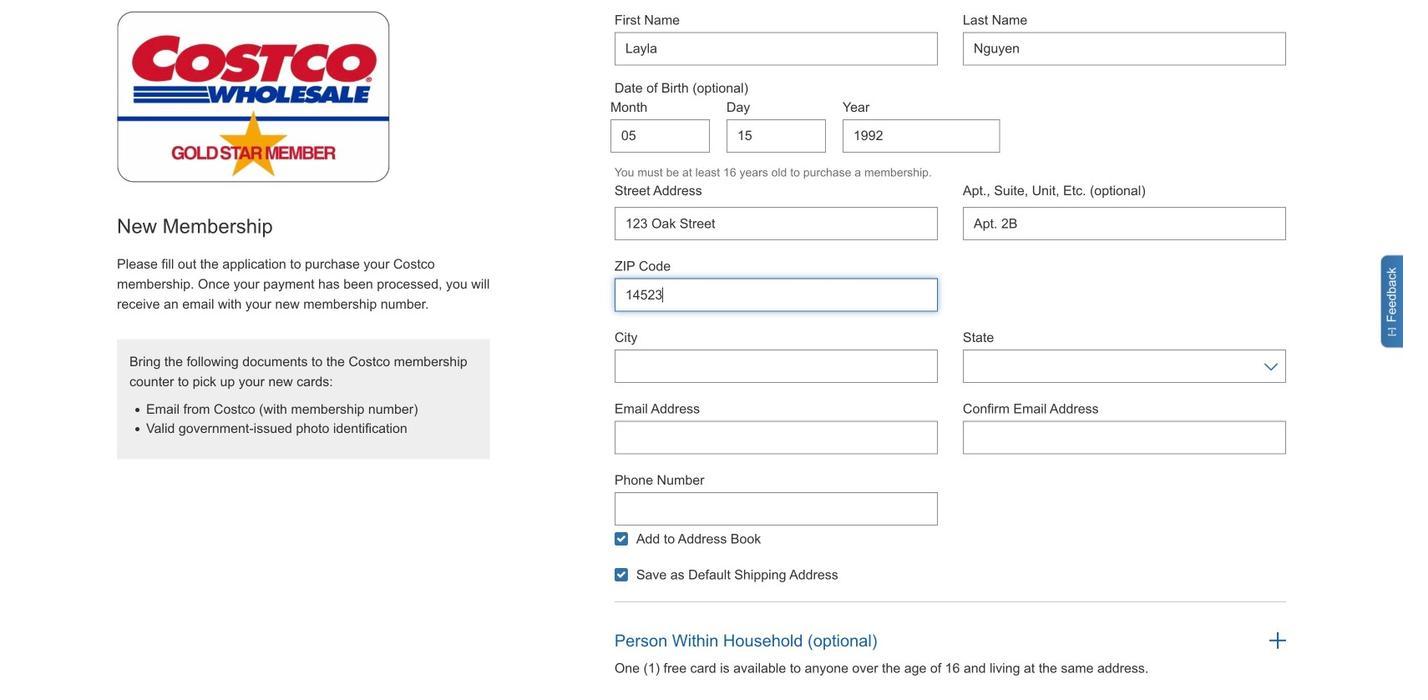 Task type: vqa. For each thing, say whether or not it's contained in the screenshot.
DD TEXT FIELD
yes



Task type: describe. For each thing, give the bounding box(es) containing it.
YYYY text field
[[843, 119, 1000, 153]]



Task type: locate. For each thing, give the bounding box(es) containing it.
DD text field
[[727, 119, 826, 153]]

costco gold star membership card image
[[117, 11, 390, 182]]

MM text field
[[610, 119, 710, 153]]

None text field
[[615, 279, 938, 312]]

None email field
[[615, 422, 938, 455], [963, 422, 1286, 455], [615, 422, 938, 455], [963, 422, 1286, 455]]

None text field
[[615, 32, 938, 66], [963, 32, 1286, 66], [615, 207, 938, 241], [963, 207, 1286, 241], [615, 350, 938, 384], [615, 493, 938, 526], [615, 32, 938, 66], [963, 32, 1286, 66], [615, 207, 938, 241], [963, 207, 1286, 241], [615, 350, 938, 384], [615, 493, 938, 526]]



